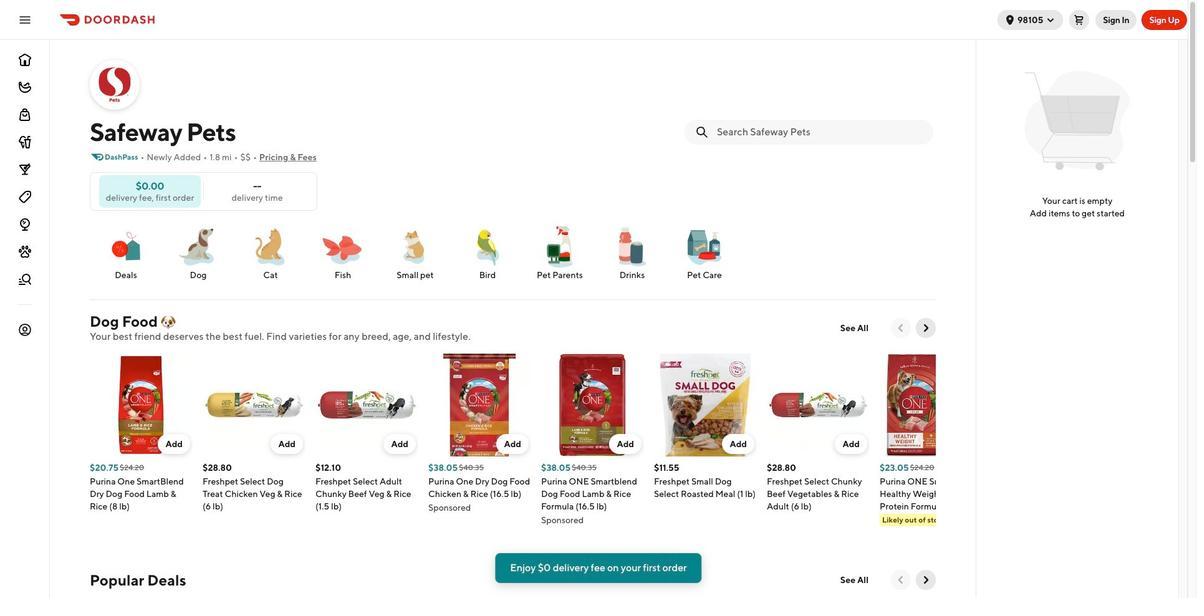 Task type: locate. For each thing, give the bounding box(es) containing it.
next button of carousel image right previous button of carousel icon
[[920, 574, 932, 586]]

2 next button of carousel image from the top
[[920, 574, 932, 586]]

previous button of carousel image
[[895, 322, 907, 334]]

fish image
[[321, 224, 365, 269]]

purina one smartblend dry dog food lamb & rice (8 lb) image
[[90, 354, 193, 456]]

freshpet select adult chunky beef veg & rice (1.5 lb) image
[[316, 354, 418, 456]]

freshpet small dog select roasted meal (1 lb) image
[[654, 354, 757, 456]]

deals image
[[104, 224, 148, 269]]

next button of carousel image for previous button of carousel image
[[920, 322, 932, 334]]

0 vertical spatial next button of carousel image
[[920, 322, 932, 334]]

safeway pets image
[[91, 61, 138, 109]]

pet parents image
[[538, 224, 582, 269]]

next button of carousel image right previous button of carousel image
[[920, 322, 932, 334]]

next button of carousel image for previous button of carousel icon
[[920, 574, 932, 586]]

freshpet select chunky beef vegetables & rice adult (6 lb) image
[[767, 354, 870, 456]]

dog image
[[176, 224, 221, 269]]

Search Safeway Pets search field
[[717, 125, 924, 139]]

1 next button of carousel image from the top
[[920, 322, 932, 334]]

cat image
[[248, 224, 293, 269]]

empty retail cart image
[[1019, 62, 1136, 180]]

next button of carousel image
[[920, 322, 932, 334], [920, 574, 932, 586]]

1 vertical spatial next button of carousel image
[[920, 574, 932, 586]]

pet care image
[[682, 224, 727, 269]]

bird image
[[465, 224, 510, 269]]



Task type: vqa. For each thing, say whether or not it's contained in the screenshot.
mi associated with Baz
no



Task type: describe. For each thing, give the bounding box(es) containing it.
purina one smartblend dog food lamb & rice formula (16.5 lb) image
[[541, 354, 644, 456]]

previous button of carousel image
[[895, 574, 907, 586]]

freshpet select dog treat chicken veg & rice (6 lb) image
[[203, 354, 306, 456]]

open menu image
[[17, 12, 32, 27]]

purina one smart blend healthy weight high protein formula dog food real turkey (8 lb) image
[[880, 354, 983, 456]]

drinks image
[[610, 224, 655, 269]]

purina one dry dog food chicken & rice (16.5 lb) image
[[428, 354, 531, 456]]

small pet image
[[393, 224, 438, 269]]

0 items, open order cart image
[[1075, 15, 1085, 25]]



